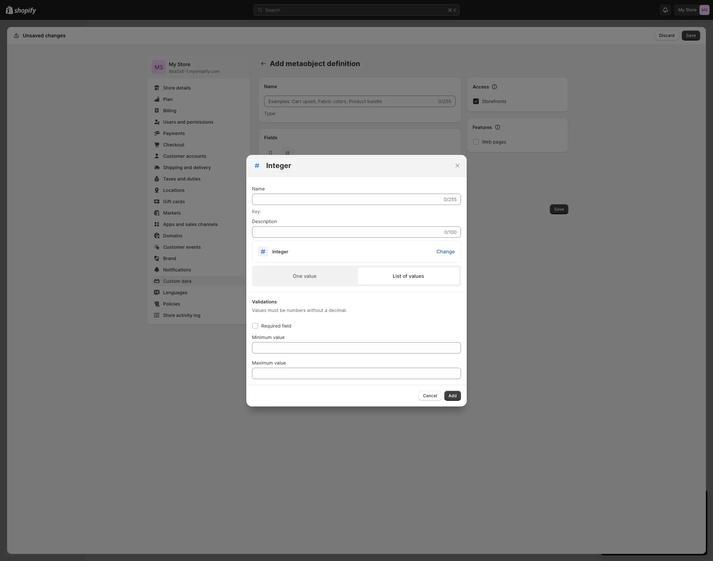 Task type: vqa. For each thing, say whether or not it's contained in the screenshot.
the "Online Store" button
no



Task type: describe. For each thing, give the bounding box(es) containing it.
payments
[[163, 130, 185, 136]]

of
[[403, 273, 407, 279]]

discard button
[[655, 31, 679, 41]]

notifications
[[163, 267, 191, 273]]

validations
[[252, 299, 277, 304]]

delivery
[[193, 165, 211, 170]]

web pages
[[482, 139, 506, 145]]

details
[[176, 85, 191, 91]]

my store image
[[152, 60, 166, 74]]

locations link
[[152, 185, 246, 195]]

markets link
[[152, 208, 246, 218]]

a
[[325, 307, 327, 313]]

ms button
[[152, 60, 166, 74]]

taxes and duties
[[163, 176, 201, 182]]

metaobject
[[286, 59, 325, 68]]

pages
[[493, 139, 506, 145]]

shipping and delivery
[[163, 165, 211, 170]]

brand
[[163, 256, 176, 261]]

minimum value
[[252, 334, 285, 340]]

values
[[409, 273, 424, 279]]

decimal.
[[329, 307, 347, 313]]

name inside integer dialog
[[252, 186, 265, 191]]

settings
[[21, 32, 41, 38]]

field
[[282, 323, 291, 329]]

customer accounts link
[[152, 151, 246, 161]]

my store 8ba5a5-7.myshopify.com
[[169, 61, 220, 74]]

permissions
[[187, 119, 213, 125]]

without
[[307, 307, 323, 313]]

add for add
[[448, 393, 457, 398]]

be
[[280, 307, 285, 313]]

unsaved
[[23, 32, 44, 38]]

sales
[[185, 221, 197, 227]]

users and permissions
[[163, 119, 213, 125]]

add metaobject definition
[[270, 59, 360, 68]]

checkout link
[[152, 140, 246, 150]]

search
[[265, 7, 280, 13]]

and for duties
[[177, 176, 186, 182]]

customer for customer accounts
[[163, 153, 185, 159]]

list of values button
[[357, 267, 460, 285]]

1 day left in your trial element
[[601, 509, 707, 556]]

0 vertical spatial integer
[[266, 161, 291, 170]]

save for the left save button
[[554, 207, 564, 212]]

markets
[[163, 210, 181, 216]]

store for store details
[[163, 85, 175, 91]]

⌘ k
[[448, 7, 456, 13]]

one
[[293, 273, 302, 279]]

required field
[[261, 323, 291, 329]]

activity
[[176, 312, 192, 318]]

store activity log link
[[152, 310, 246, 320]]

metaobjects link
[[420, 227, 449, 234]]

apps and sales channels link
[[152, 219, 246, 229]]

languages link
[[152, 288, 246, 298]]

description
[[252, 218, 277, 224]]

log
[[194, 312, 200, 318]]

save for rightmost save button
[[686, 33, 696, 38]]

maximum value
[[252, 360, 286, 366]]

add for add metaobject definition
[[270, 59, 284, 68]]

settings dialog
[[7, 27, 706, 554]]

billing
[[163, 108, 176, 113]]

store activity log
[[163, 312, 200, 318]]

type:
[[264, 111, 276, 116]]

8ba5a5-
[[169, 69, 186, 74]]

add button
[[444, 391, 461, 401]]

7.myshopify.com
[[186, 69, 220, 74]]

customer events
[[163, 244, 201, 250]]

store for store activity log
[[163, 312, 175, 318]]

.
[[300, 151, 301, 157]]

minimum
[[252, 334, 272, 340]]

checkout
[[163, 142, 184, 148]]

shipping
[[163, 165, 183, 170]]

gift
[[163, 199, 171, 204]]

cancel
[[423, 393, 437, 398]]

one value button
[[253, 267, 356, 285]]

change
[[437, 248, 455, 254]]



Task type: locate. For each thing, give the bounding box(es) containing it.
and right the taxes
[[177, 176, 186, 182]]

1 vertical spatial store
[[163, 85, 175, 91]]

policies
[[163, 301, 180, 307]]

1 horizontal spatial save
[[686, 33, 696, 38]]

shop settings menu element
[[148, 56, 250, 325]]

value right maximum
[[274, 360, 286, 366]]

store details link
[[152, 83, 246, 93]]

fields
[[264, 135, 277, 140]]

0 horizontal spatial add
[[270, 59, 284, 68]]

1 vertical spatial add
[[448, 393, 457, 398]]

cards
[[173, 199, 185, 204]]

web
[[482, 139, 492, 145]]

billing link
[[152, 106, 246, 116]]

store inside my store 8ba5a5-7.myshopify.com
[[177, 61, 190, 67]]

1 vertical spatial value
[[273, 334, 285, 340]]

store details
[[163, 85, 191, 91]]

plan link
[[152, 94, 246, 104]]

add inside button
[[448, 393, 457, 398]]

store
[[177, 61, 190, 67], [163, 85, 175, 91], [163, 312, 175, 318]]

store up 8ba5a5-
[[177, 61, 190, 67]]

shipping and delivery link
[[152, 162, 246, 172]]

key:
[[252, 208, 261, 214]]

domains link
[[152, 231, 246, 241]]

payments link
[[152, 128, 246, 138]]

validations values must be numbers without a decimal.
[[252, 299, 347, 313]]

metaobjects
[[420, 227, 449, 234]]

2 vertical spatial store
[[163, 312, 175, 318]]

list
[[393, 273, 401, 279]]

0 horizontal spatial save button
[[550, 204, 568, 214]]

accounts
[[186, 153, 206, 159]]

languages
[[163, 290, 187, 295]]

locations
[[163, 187, 185, 193]]

value down required field
[[273, 334, 285, 340]]

value right one
[[304, 273, 316, 279]]

1 vertical spatial name
[[252, 186, 265, 191]]

numbers
[[287, 307, 306, 313]]

name up "key:"
[[252, 186, 265, 191]]

gift cards
[[163, 199, 185, 204]]

cancel button
[[419, 391, 441, 401]]

0 vertical spatial customer
[[163, 153, 185, 159]]

0 vertical spatial value
[[304, 273, 316, 279]]

⌘
[[448, 7, 452, 13]]

and
[[177, 119, 186, 125], [184, 165, 192, 170], [177, 176, 186, 182], [176, 221, 184, 227]]

name up "type:"
[[264, 84, 277, 89]]

customer inside customer accounts link
[[163, 153, 185, 159]]

shopify image
[[14, 7, 36, 14]]

save button
[[682, 31, 700, 41], [550, 204, 568, 214]]

values
[[252, 307, 266, 313]]

integer
[[266, 161, 291, 170], [272, 249, 288, 254]]

duties
[[187, 176, 201, 182]]

Name text field
[[252, 194, 442, 205]]

add inside settings dialog
[[270, 59, 284, 68]]

1 vertical spatial integer
[[272, 249, 288, 254]]

definition
[[327, 59, 360, 68]]

. button
[[258, 144, 461, 162]]

name
[[264, 84, 277, 89], [252, 186, 265, 191]]

taxes and duties link
[[152, 174, 246, 184]]

value for maximum value
[[274, 360, 286, 366]]

discard
[[659, 33, 675, 38]]

custom data
[[163, 278, 191, 284]]

store down policies
[[163, 312, 175, 318]]

value inside one value 'button'
[[304, 273, 316, 279]]

1 horizontal spatial add
[[448, 393, 457, 398]]

taxes
[[163, 176, 176, 182]]

value
[[304, 273, 316, 279], [273, 334, 285, 340], [274, 360, 286, 366]]

features
[[473, 124, 492, 130]]

2 vertical spatial value
[[274, 360, 286, 366]]

must
[[268, 307, 278, 313]]

customer down checkout
[[163, 153, 185, 159]]

integer down fields
[[266, 161, 291, 170]]

None text field
[[252, 342, 461, 354], [252, 368, 461, 379], [252, 342, 461, 354], [252, 368, 461, 379]]

required
[[261, 323, 281, 329]]

unsaved changes
[[23, 32, 66, 38]]

0 vertical spatial save button
[[682, 31, 700, 41]]

integer dialog
[[0, 155, 713, 406]]

my
[[169, 61, 176, 67]]

add
[[270, 59, 284, 68], [448, 393, 457, 398]]

and right users on the top of page
[[177, 119, 186, 125]]

and for delivery
[[184, 165, 192, 170]]

add left metaobject
[[270, 59, 284, 68]]

customer down "domains"
[[163, 244, 185, 250]]

name inside settings dialog
[[264, 84, 277, 89]]

and down customer accounts
[[184, 165, 192, 170]]

gift cards link
[[152, 197, 246, 207]]

0 horizontal spatial save
[[554, 207, 564, 212]]

custom data link
[[152, 276, 246, 286]]

users
[[163, 119, 176, 125]]

0 vertical spatial save
[[686, 33, 696, 38]]

1 vertical spatial save button
[[550, 204, 568, 214]]

plan
[[163, 96, 173, 102]]

list of values
[[393, 273, 424, 279]]

customer events link
[[152, 242, 246, 252]]

add right cancel
[[448, 393, 457, 398]]

0 vertical spatial store
[[177, 61, 190, 67]]

access
[[473, 84, 489, 90]]

0 vertical spatial name
[[264, 84, 277, 89]]

0 vertical spatial add
[[270, 59, 284, 68]]

1 horizontal spatial save button
[[682, 31, 700, 41]]

one value
[[293, 273, 316, 279]]

1 customer from the top
[[163, 153, 185, 159]]

value for minimum value
[[273, 334, 285, 340]]

customer inside 'customer events' link
[[163, 244, 185, 250]]

Description text field
[[252, 226, 443, 238]]

apps
[[163, 221, 175, 227]]

store up the plan
[[163, 85, 175, 91]]

maximum
[[252, 360, 273, 366]]

data
[[182, 278, 191, 284]]

k
[[453, 7, 456, 13]]

brand link
[[152, 253, 246, 263]]

1 vertical spatial customer
[[163, 244, 185, 250]]

integer down description
[[272, 249, 288, 254]]

storefronts
[[482, 98, 506, 104]]

changes
[[45, 32, 66, 38]]

custom
[[163, 278, 180, 284]]

1 vertical spatial save
[[554, 207, 564, 212]]

2 customer from the top
[[163, 244, 185, 250]]

and right the apps
[[176, 221, 184, 227]]

value for one value
[[304, 273, 316, 279]]

and for permissions
[[177, 119, 186, 125]]

save
[[686, 33, 696, 38], [554, 207, 564, 212]]

customer accounts
[[163, 153, 206, 159]]

notifications link
[[152, 265, 246, 275]]

channels
[[198, 221, 218, 227]]

and for sales
[[176, 221, 184, 227]]

users and permissions link
[[152, 117, 246, 127]]

customer for customer events
[[163, 244, 185, 250]]



